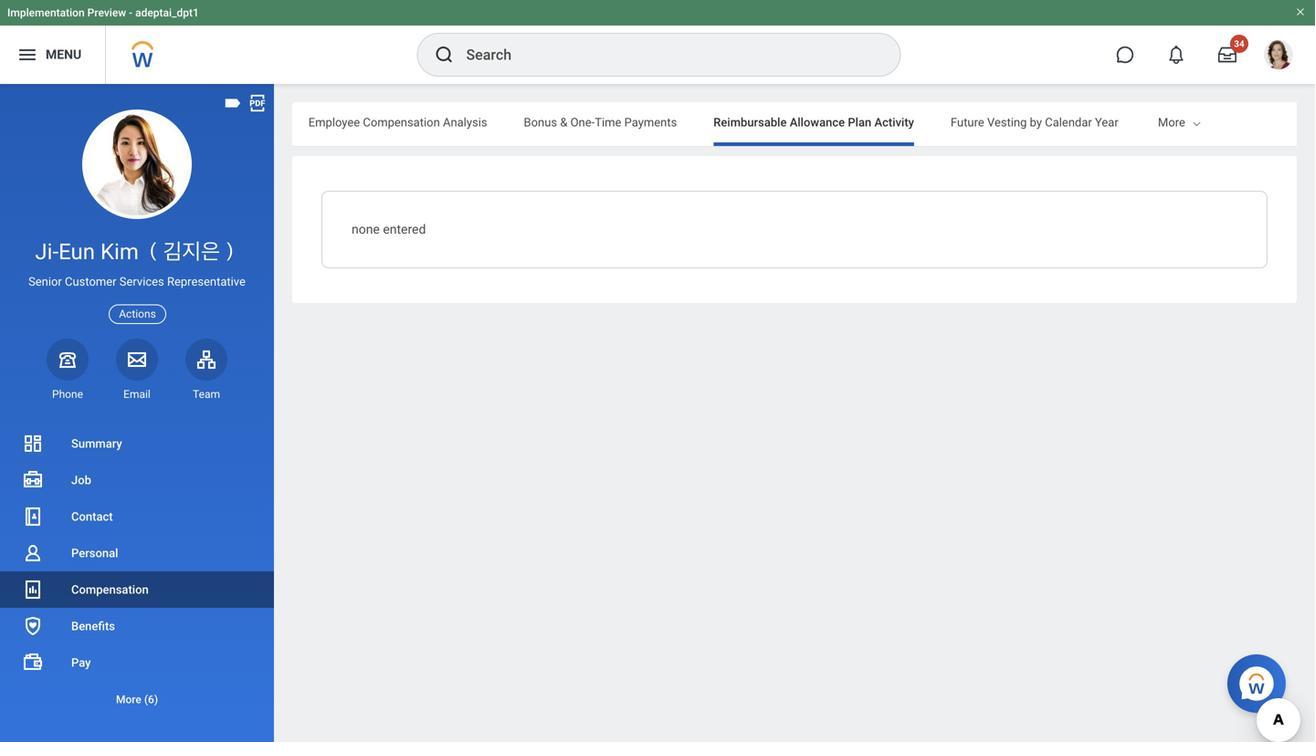 Task type: locate. For each thing, give the bounding box(es) containing it.
benefits
[[71, 620, 115, 634]]

view team image
[[195, 349, 217, 371]]

navigation pane region
[[0, 84, 274, 743]]

1 horizontal spatial more
[[1158, 116, 1186, 129]]

more right year
[[1158, 116, 1186, 129]]

personal
[[71, 547, 118, 560]]

0 horizontal spatial compensation
[[71, 583, 149, 597]]

bonus
[[524, 116, 557, 129]]

compensation down personal
[[71, 583, 149, 597]]

compensation link
[[0, 572, 274, 608]]

more for more (6)
[[116, 694, 141, 707]]

adeptai_dpt1
[[135, 6, 199, 19]]

1 horizontal spatial compensation
[[363, 116, 440, 129]]

implementation preview -   adeptai_dpt1
[[7, 6, 199, 19]]

more left (6)
[[116, 694, 141, 707]]

34 button
[[1208, 35, 1249, 75]]

search image
[[433, 44, 455, 66]]

compensation left analysis
[[363, 116, 440, 129]]

list
[[0, 426, 274, 718]]

team
[[193, 388, 220, 401]]

plan
[[848, 116, 872, 129]]

job image
[[22, 470, 44, 491]]

services
[[119, 275, 164, 289]]

0 vertical spatial more
[[1158, 116, 1186, 129]]

close environment banner image
[[1295, 6, 1306, 17]]

job
[[71, 474, 91, 487]]

calendar
[[1045, 116, 1092, 129]]

summary link
[[0, 426, 274, 462]]

compensation
[[363, 116, 440, 129], [71, 583, 149, 597]]

vesting
[[987, 116, 1027, 129]]

tab list
[[0, 102, 1119, 146]]

1 vertical spatial more
[[116, 694, 141, 707]]

more inside dropdown button
[[116, 694, 141, 707]]

senior
[[28, 275, 62, 289]]

phone
[[52, 388, 83, 401]]

compensation image
[[22, 579, 44, 601]]

34
[[1234, 38, 1245, 49]]

more (6) button
[[0, 689, 274, 711]]

team link
[[185, 339, 227, 402]]

-
[[129, 6, 133, 19]]

menu
[[46, 47, 82, 62]]

email ji-eun kim （김지은） element
[[116, 387, 158, 402]]

summary image
[[22, 433, 44, 455]]

more
[[1158, 116, 1186, 129], [116, 694, 141, 707]]

phone button
[[47, 339, 89, 402]]

tag image
[[223, 93, 243, 113]]

employee compensation analysis
[[309, 116, 487, 129]]

contact link
[[0, 499, 274, 535]]

1 vertical spatial compensation
[[71, 583, 149, 597]]

phone ji-eun kim （김지은） element
[[47, 387, 89, 402]]

0 horizontal spatial more
[[116, 694, 141, 707]]

0 vertical spatial compensation
[[363, 116, 440, 129]]

more (6)
[[116, 694, 158, 707]]

（김지은）
[[144, 239, 239, 265]]

&
[[560, 116, 568, 129]]

activity
[[875, 116, 914, 129]]

view printable version (pdf) image
[[248, 93, 268, 113]]

job link
[[0, 462, 274, 499]]



Task type: vqa. For each thing, say whether or not it's contained in the screenshot.
IMPLEMENTATION
yes



Task type: describe. For each thing, give the bounding box(es) containing it.
pay
[[71, 656, 91, 670]]

reimbursable
[[714, 116, 787, 129]]

mail image
[[126, 349, 148, 371]]

team ji-eun kim （김지은） element
[[185, 387, 227, 402]]

personal image
[[22, 543, 44, 565]]

kim
[[100, 239, 139, 265]]

pay link
[[0, 645, 274, 681]]

representative
[[167, 275, 246, 289]]

analysis
[[443, 116, 487, 129]]

tab list containing employee compensation analysis
[[0, 102, 1119, 146]]

personal link
[[0, 535, 274, 572]]

by
[[1030, 116, 1042, 129]]

contact image
[[22, 506, 44, 528]]

actions button
[[109, 305, 166, 324]]

list containing summary
[[0, 426, 274, 718]]

one-
[[571, 116, 595, 129]]

compensation inside navigation pane "region"
[[71, 583, 149, 597]]

notifications large image
[[1167, 46, 1186, 64]]

summary
[[71, 437, 122, 451]]

preview
[[87, 6, 126, 19]]

senior customer services representative
[[28, 275, 246, 289]]

allowance
[[790, 116, 845, 129]]

eun
[[59, 239, 95, 265]]

time
[[595, 116, 622, 129]]

reimbursable allowance plan activity
[[714, 116, 914, 129]]

entered
[[383, 222, 426, 237]]

benefits image
[[22, 616, 44, 638]]

none entered
[[352, 222, 426, 237]]

(6)
[[144, 694, 158, 707]]

email button
[[116, 339, 158, 402]]

year
[[1095, 116, 1119, 129]]

employee
[[309, 116, 360, 129]]

inbox large image
[[1219, 46, 1237, 64]]

profile logan mcneil image
[[1264, 40, 1294, 73]]

future vesting by calendar year
[[951, 116, 1119, 129]]

Search Workday  search field
[[466, 35, 863, 75]]

implementation
[[7, 6, 85, 19]]

contact
[[71, 510, 113, 524]]

justify image
[[16, 44, 38, 66]]

none
[[352, 222, 380, 237]]

menu button
[[0, 26, 105, 84]]

customer
[[65, 275, 117, 289]]

benefits link
[[0, 608, 274, 645]]

pay image
[[22, 652, 44, 674]]

bonus & one-time payments
[[524, 116, 677, 129]]

ji-eun kim （김지은）
[[35, 239, 239, 265]]

more for more
[[1158, 116, 1186, 129]]

phone image
[[55, 349, 80, 371]]

ji-
[[35, 239, 59, 265]]

future
[[951, 116, 985, 129]]

more (6) button
[[0, 681, 274, 718]]

email
[[123, 388, 151, 401]]

payments
[[624, 116, 677, 129]]

actions
[[119, 308, 156, 321]]

menu banner
[[0, 0, 1315, 84]]



